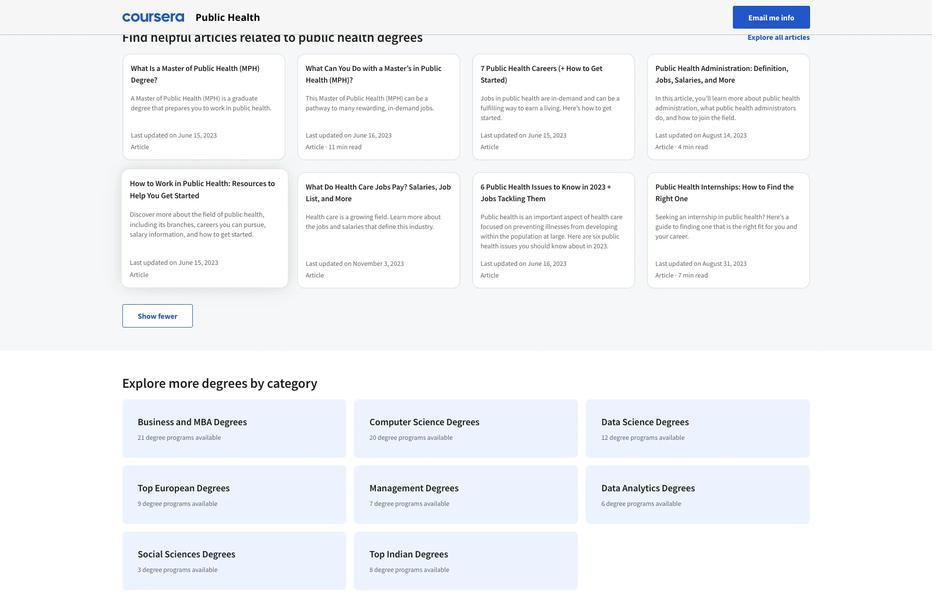 Task type: vqa. For each thing, say whether or not it's contained in the screenshot.


Task type: locate. For each thing, give the bounding box(es) containing it.
2 data from the top
[[602, 482, 621, 494]]

about up branches,
[[173, 210, 190, 219]]

on for 6 public health issues to know in 2023 + jobs tackling them
[[519, 259, 527, 268]]

should
[[531, 242, 550, 250]]

degree for top european degrees
[[143, 499, 162, 508]]

updated inside the last updated on june 16, 2023 article
[[494, 259, 518, 268]]

6 inside 6 public health issues to know in 2023 + jobs tackling them
[[481, 182, 485, 191]]

business and mba degrees
[[138, 416, 247, 428]]

0 vertical spatial more
[[719, 75, 736, 85]]

2 vertical spatial how
[[199, 230, 212, 239]]

indian
[[387, 548, 413, 560]]

this inside in this article, you'll learn more about public health administration, what public health administrators do, and how to join the field.
[[663, 94, 673, 103]]

1 horizontal spatial more
[[719, 75, 736, 85]]

june inside the last updated on june 16, 2023 article
[[528, 259, 542, 268]]

what
[[701, 104, 715, 112]]

you right for
[[775, 222, 786, 231]]

a inside a master of public health (mph) is a graduate degree that prepares you to work in public health.
[[227, 94, 231, 103]]

an inside public health is an important aspect of health care focused on preventing illnesses from developing within the population at large. here are six public health issues you should know about in 2023.
[[525, 212, 533, 221]]

management degrees
[[370, 482, 459, 494]]

0 horizontal spatial here's
[[563, 104, 581, 112]]

0 horizontal spatial get
[[221, 230, 230, 239]]

2 horizontal spatial master
[[319, 94, 338, 103]]

1 vertical spatial 7
[[678, 271, 682, 279]]

available
[[195, 433, 221, 442], [427, 433, 453, 442], [659, 433, 685, 442], [192, 499, 218, 508], [424, 499, 450, 508], [656, 499, 682, 508], [192, 565, 218, 574], [424, 565, 450, 574]]

2023 left +
[[590, 182, 606, 191]]

top indian degrees
[[370, 548, 448, 560]]

article for public health internships: how to find the right one
[[656, 271, 674, 279]]

articles right all
[[785, 32, 810, 42]]

salaries,
[[675, 75, 703, 85], [409, 182, 437, 191]]

updated inside last updated on june 16, 2023 article · 11 min read
[[319, 131, 343, 139]]

(mph)?
[[329, 75, 353, 85]]

2 horizontal spatial how
[[742, 182, 757, 191]]

degrees for computer science degrees
[[447, 416, 480, 428]]

available down computer science degrees
[[427, 433, 453, 442]]

about inside health care is a growing field. learn more about the jobs and salaries that define this industry.
[[424, 212, 441, 221]]

you
[[339, 63, 351, 73], [147, 190, 159, 200]]

0 vertical spatial field.
[[722, 113, 737, 122]]

salaries, inside public health administration: definition, jobs, salaries, and more
[[675, 75, 703, 85]]

2 horizontal spatial that
[[714, 222, 726, 231]]

article for public health administration: definition, jobs, salaries, and more
[[656, 142, 674, 151]]

public down developing
[[602, 232, 620, 241]]

in right work
[[175, 178, 181, 188]]

1 horizontal spatial be
[[608, 94, 615, 103]]

7 for 7 public health careers (+ how to get started)
[[481, 63, 485, 73]]

2 horizontal spatial can
[[597, 94, 607, 103]]

programs down data science degrees
[[631, 433, 658, 442]]

health up tackling
[[508, 182, 530, 191]]

15, down the jobs in public health are in-demand and can be a fulfilling way to earn a living. here's how to get started.
[[543, 131, 552, 139]]

jobs.
[[421, 104, 434, 112]]

1 horizontal spatial that
[[365, 222, 377, 231]]

last inside last updated on november 3, 2023 article
[[306, 259, 318, 268]]

public left health?
[[725, 212, 743, 221]]

to left work
[[147, 178, 154, 188]]

2023 inside last updated on august 31, 2023 article · 7 min read
[[734, 259, 747, 268]]

public inside a master of public health (mph) is a graduate degree that prepares you to work in public health.
[[163, 94, 181, 103]]

1 vertical spatial degrees
[[202, 374, 248, 392]]

public inside 6 public health issues to know in 2023 + jobs tackling them
[[486, 182, 507, 191]]

the
[[712, 113, 721, 122], [783, 182, 794, 191], [192, 210, 201, 219], [306, 222, 315, 231], [733, 222, 742, 231], [500, 232, 510, 241]]

a right with
[[379, 63, 383, 73]]

updated down 'issues'
[[494, 259, 518, 268]]

0 vertical spatial find
[[122, 28, 148, 46]]

explore more degrees by category
[[122, 374, 318, 392]]

0 vertical spatial top
[[138, 482, 153, 494]]

2 horizontal spatial (mph)
[[386, 94, 403, 103]]

in
[[656, 94, 661, 103]]

last updated on june 15, 2023 article
[[131, 131, 217, 151], [481, 131, 567, 151], [130, 258, 218, 279]]

me
[[769, 12, 780, 22]]

june for issues
[[528, 259, 542, 268]]

with
[[363, 63, 378, 73]]

0 vertical spatial 7
[[481, 63, 485, 73]]

7 inside 7 public health careers (+ how to get started)
[[481, 63, 485, 73]]

articles down public health
[[194, 28, 237, 46]]

(mph) up graduate in the left of the page
[[239, 63, 260, 73]]

data left analytics
[[602, 482, 621, 494]]

15, down a master of public health (mph) is a graduate degree that prepares you to work in public health.
[[194, 131, 202, 139]]

degree for social sciences degrees
[[143, 565, 162, 574]]

0 vertical spatial salaries,
[[675, 75, 703, 85]]

in
[[413, 63, 420, 73], [496, 94, 501, 103], [226, 104, 231, 112], [175, 178, 181, 188], [582, 182, 589, 191], [719, 212, 724, 221], [587, 242, 592, 250]]

large.
[[551, 232, 567, 241]]

to
[[284, 28, 296, 46], [583, 63, 590, 73], [203, 104, 209, 112], [332, 104, 338, 112], [518, 104, 524, 112], [596, 104, 602, 112], [692, 113, 698, 122], [147, 178, 154, 188], [268, 178, 275, 188], [554, 182, 561, 191], [759, 182, 766, 191], [673, 222, 679, 231], [213, 230, 219, 239]]

how for 7 public health careers (+ how to get started)
[[582, 104, 594, 112]]

1 horizontal spatial salaries,
[[675, 75, 703, 85]]

that down growing
[[365, 222, 377, 231]]

2023 inside 6 public health issues to know in 2023 + jobs tackling them
[[590, 182, 606, 191]]

june for in
[[178, 258, 193, 267]]

more
[[719, 75, 736, 85], [335, 193, 352, 203]]

1 vertical spatial explore
[[122, 374, 166, 392]]

health up the earn
[[522, 94, 540, 103]]

health inside the jobs in public health are in-demand and can be a fulfilling way to earn a living. here's how to get started.
[[522, 94, 540, 103]]

jobs in public health are in-demand and can be a fulfilling way to earn a living. here's how to get started.
[[481, 94, 620, 122]]

health inside 6 public health issues to know in 2023 + jobs tackling them
[[508, 182, 530, 191]]

0 horizontal spatial (mph)
[[203, 94, 220, 103]]

degree for data analytics degrees
[[606, 499, 626, 508]]

2 horizontal spatial 7
[[678, 271, 682, 279]]

explore
[[748, 32, 774, 42], [122, 374, 166, 392]]

1 horizontal spatial are
[[583, 232, 592, 241]]

science for computer
[[413, 416, 445, 428]]

how inside the jobs in public health are in-demand and can be a fulfilling way to earn a living. here's how to get started.
[[582, 104, 594, 112]]

6 for 6 degree programs available
[[602, 499, 605, 508]]

1 science from the left
[[413, 416, 445, 428]]

issues
[[500, 242, 518, 250]]

1 horizontal spatial an
[[680, 212, 687, 221]]

1 vertical spatial you
[[147, 190, 159, 200]]

public inside a master of public health (mph) is a graduate degree that prepares you to work in public health.
[[233, 104, 251, 112]]

and inside what do health care jobs pay? salaries, job list, and more
[[321, 193, 334, 203]]

1 vertical spatial here's
[[767, 212, 785, 221]]

an up preventing in the top right of the page
[[525, 212, 533, 221]]

on for public health administration: definition, jobs, salaries, and more
[[694, 131, 702, 139]]

career.
[[670, 232, 689, 241]]

a master of public health (mph) is a graduate degree that prepares you to work in public health.
[[131, 94, 272, 112]]

21
[[138, 433, 145, 442]]

programs down computer science degrees
[[399, 433, 426, 442]]

a inside what is a master of public health (mph) degree?
[[156, 63, 160, 73]]

0 horizontal spatial do
[[324, 182, 334, 191]]

last updated on june 15, 2023 article down 'information,'
[[130, 258, 218, 279]]

1 horizontal spatial get
[[591, 63, 603, 73]]

1 be from the left
[[416, 94, 423, 103]]

0 vertical spatial do
[[352, 63, 361, 73]]

started. for how to work in public health: resources to help you get started
[[231, 230, 254, 239]]

0 vertical spatial started.
[[481, 113, 503, 122]]

demand inside the jobs in public health are in-demand and can be a fulfilling way to earn a living. here's how to get started.
[[559, 94, 583, 103]]

do,
[[656, 113, 665, 122]]

computer
[[370, 416, 411, 428]]

updated up the 11
[[319, 131, 343, 139]]

to right resources at the top left of page
[[268, 178, 275, 188]]

tackling
[[498, 193, 526, 203]]

last down 'within'
[[481, 259, 493, 268]]

2 care from the left
[[611, 212, 623, 221]]

public inside public health internships: how to find the right one
[[656, 182, 676, 191]]

3 degree programs available
[[138, 565, 218, 574]]

last for what do health care jobs pay? salaries, job list, and more
[[306, 259, 318, 268]]

1 vertical spatial august
[[703, 259, 723, 268]]

updated for what can you do with a master's in public health (mph)?
[[319, 131, 343, 139]]

of inside what is a master of public health (mph) degree?
[[186, 63, 192, 73]]

0 vertical spatial this
[[663, 94, 673, 103]]

0 vertical spatial degrees
[[377, 28, 423, 46]]

many
[[339, 104, 355, 112]]

0 vertical spatial in-
[[552, 94, 559, 103]]

on inside last updated on november 3, 2023 article
[[344, 259, 352, 268]]

of inside discover more about the field of public health, including its branches, careers you can pursue, salary information, and how to get started.
[[217, 210, 223, 219]]

explore up business
[[122, 374, 166, 392]]

programs for top indian degrees
[[395, 565, 423, 574]]

1 vertical spatial do
[[324, 182, 334, 191]]

health up jobs
[[306, 212, 325, 221]]

0 horizontal spatial field.
[[375, 212, 389, 221]]

1 horizontal spatial explore
[[748, 32, 774, 42]]

0 vertical spatial here's
[[563, 104, 581, 112]]

last
[[131, 131, 143, 139], [306, 131, 318, 139], [481, 131, 493, 139], [656, 131, 668, 139], [130, 258, 142, 267], [306, 259, 318, 268], [481, 259, 493, 268], [656, 259, 668, 268]]

2023 down know
[[553, 259, 567, 268]]

you right careers
[[219, 220, 230, 229]]

a left graduate in the left of the page
[[227, 94, 231, 103]]

of right field
[[217, 210, 223, 219]]

degree
[[131, 104, 151, 112], [146, 433, 165, 442], [378, 433, 397, 442], [610, 433, 629, 442], [143, 499, 162, 508], [374, 499, 394, 508], [606, 499, 626, 508], [143, 565, 162, 574], [374, 565, 394, 574]]

on
[[169, 131, 177, 139], [344, 131, 352, 139], [519, 131, 527, 139], [694, 131, 702, 139], [505, 222, 512, 231], [169, 258, 177, 267], [344, 259, 352, 268], [519, 259, 527, 268], [694, 259, 702, 268]]

1 horizontal spatial 6
[[602, 499, 605, 508]]

how right the internships:
[[742, 182, 757, 191]]

1 horizontal spatial (mph)
[[239, 63, 260, 73]]

1 horizontal spatial find
[[767, 182, 782, 191]]

how for how to work in public health: resources to help you get started
[[199, 230, 212, 239]]

on for what do health care jobs pay? salaries, job list, and more
[[344, 259, 352, 268]]

0 horizontal spatial how
[[130, 178, 145, 188]]

preventing
[[513, 222, 544, 231]]

more inside discover more about the field of public health, including its branches, careers you can pursue, salary information, and how to get started.
[[156, 210, 171, 219]]

a right is on the top left
[[156, 63, 160, 73]]

here's inside the jobs in public health are in-demand and can be a fulfilling way to earn a living. here's how to get started.
[[563, 104, 581, 112]]

more up its
[[156, 210, 171, 219]]

field. inside in this article, you'll learn more about public health administration, what public health administrators do, and how to join the field.
[[722, 113, 737, 122]]

1 horizontal spatial 7
[[481, 63, 485, 73]]

find
[[122, 28, 148, 46], [767, 182, 782, 191]]

that inside seeking an internship in public health? here's a guide to finding one that is the right fit for you and your career.
[[714, 222, 726, 231]]

programs for business and mba degrees
[[167, 433, 194, 442]]

1 horizontal spatial here's
[[767, 212, 785, 221]]

jobs inside the jobs in public health are in-demand and can be a fulfilling way to earn a living. here's how to get started.
[[481, 94, 494, 103]]

2 vertical spatial jobs
[[481, 193, 496, 203]]

august left 14,
[[703, 131, 723, 139]]

· left 4
[[675, 142, 677, 151]]

· left the 11
[[326, 142, 327, 151]]

1 horizontal spatial can
[[405, 94, 415, 103]]

how right (+
[[566, 63, 582, 73]]

0 vertical spatial how
[[582, 104, 594, 112]]

about up administrators
[[745, 94, 762, 103]]

updated for 7 public health careers (+ how to get started)
[[494, 131, 518, 139]]

last for 7 public health careers (+ how to get started)
[[481, 131, 493, 139]]

and down administration,
[[666, 113, 677, 122]]

available for computer science degrees
[[427, 433, 453, 442]]

article inside the last updated on june 16, 2023 article
[[481, 271, 499, 279]]

degrees left "by"
[[202, 374, 248, 392]]

programs down analytics
[[627, 499, 655, 508]]

1 vertical spatial how
[[679, 113, 691, 122]]

data science degrees
[[602, 416, 689, 428]]

· for public health administration: definition, jobs, salaries, and more
[[675, 142, 677, 151]]

last updated on june 15, 2023 article down prepares
[[131, 131, 217, 151]]

salary
[[130, 230, 147, 239]]

started
[[174, 190, 199, 200]]

degree for top indian degrees
[[374, 565, 394, 574]]

last inside last updated on august 31, 2023 article · 7 min read
[[656, 259, 668, 268]]

the inside discover more about the field of public health, including its branches, careers you can pursue, salary information, and how to get started.
[[192, 210, 201, 219]]

and inside discover more about the field of public health, including its branches, careers you can pursue, salary information, and how to get started.
[[187, 230, 198, 239]]

7 inside "list"
[[370, 499, 373, 508]]

that inside a master of public health (mph) is a graduate degree that prepares you to work in public health.
[[152, 104, 164, 112]]

updated for what is a master of public health (mph) degree?
[[144, 131, 168, 139]]

available for data analytics degrees
[[656, 499, 682, 508]]

0 vertical spatial explore
[[748, 32, 774, 42]]

august for right
[[703, 259, 723, 268]]

1 vertical spatial 6
[[602, 499, 605, 508]]

email me info
[[749, 12, 795, 22]]

care up jobs
[[326, 212, 338, 221]]

how inside discover more about the field of public health, including its branches, careers you can pursue, salary information, and how to get started.
[[199, 230, 212, 239]]

your
[[656, 232, 669, 241]]

administration:
[[701, 63, 753, 73]]

min
[[337, 142, 348, 151], [683, 142, 694, 151], [683, 271, 694, 279]]

health up related
[[228, 10, 260, 24]]

on right focused
[[505, 222, 512, 231]]

2 be from the left
[[608, 94, 615, 103]]

how down careers
[[199, 230, 212, 239]]

and inside health care is a growing field. learn more about the jobs and salaries that define this industry.
[[330, 222, 341, 231]]

15, for (+
[[543, 131, 552, 139]]

seeking
[[656, 212, 678, 221]]

1 vertical spatial demand
[[396, 104, 419, 112]]

you inside public health is an important aspect of health care focused on preventing illnesses from developing within the population at large. here are six public health issues you should know about in 2023.
[[519, 242, 530, 250]]

0 vertical spatial jobs
[[481, 94, 494, 103]]

1 vertical spatial more
[[335, 193, 352, 203]]

to down careers
[[213, 230, 219, 239]]

here's right living.
[[563, 104, 581, 112]]

1 vertical spatial get
[[161, 190, 173, 200]]

know
[[562, 182, 581, 191]]

available down data science degrees
[[659, 433, 685, 442]]

programs down business and mba degrees
[[167, 433, 194, 442]]

health inside public health internships: how to find the right one
[[678, 182, 700, 191]]

within
[[481, 232, 499, 241]]

last down pathway
[[306, 131, 318, 139]]

1 horizontal spatial started.
[[481, 113, 503, 122]]

1 data from the top
[[602, 416, 621, 428]]

its
[[158, 220, 165, 229]]

get down work
[[161, 190, 173, 200]]

started. inside the jobs in public health are in-demand and can be a fulfilling way to earn a living. here's how to get started.
[[481, 113, 503, 122]]

0 horizontal spatial started.
[[231, 230, 254, 239]]

· for public health internships: how to find the right one
[[675, 271, 677, 279]]

can
[[405, 94, 415, 103], [597, 94, 607, 103], [232, 220, 242, 229]]

available down data analytics degrees
[[656, 499, 682, 508]]

2023 for 7 public health careers (+ how to get started)
[[553, 131, 567, 139]]

a inside what can you do with a master's in public health (mph)?
[[379, 63, 383, 73]]

1 care from the left
[[326, 212, 338, 221]]

1 horizontal spatial in-
[[552, 94, 559, 103]]

0 vertical spatial data
[[602, 416, 621, 428]]

article for 7 public health careers (+ how to get started)
[[481, 142, 499, 151]]

1 vertical spatial this
[[398, 222, 408, 231]]

1 horizontal spatial how
[[582, 104, 594, 112]]

1 vertical spatial get
[[221, 230, 230, 239]]

0 vertical spatial august
[[703, 131, 723, 139]]

article for 6 public health issues to know in 2023 + jobs tackling them
[[481, 271, 499, 279]]

degree right 9
[[143, 499, 162, 508]]

updated down 'information,'
[[143, 258, 168, 267]]

2023 for what can you do with a master's in public health (mph)?
[[378, 131, 392, 139]]

last for how to work in public health: resources to help you get started
[[130, 258, 142, 267]]

1 horizontal spatial you
[[339, 63, 351, 73]]

a
[[131, 94, 135, 103]]

read inside last updated on june 16, 2023 article · 11 min read
[[349, 142, 362, 151]]

data up 12
[[602, 416, 621, 428]]

be
[[416, 94, 423, 103], [608, 94, 615, 103]]

you inside what can you do with a master's in public health (mph)?
[[339, 63, 351, 73]]

get inside discover more about the field of public health, including its branches, careers you can pursue, salary information, and how to get started.
[[221, 230, 230, 239]]

prepares
[[165, 104, 190, 112]]

on for public health internships: how to find the right one
[[694, 259, 702, 268]]

master's
[[384, 63, 412, 73]]

coursera image
[[122, 9, 184, 25]]

this
[[663, 94, 673, 103], [398, 222, 408, 231]]

1 horizontal spatial do
[[352, 63, 361, 73]]

analytics
[[623, 482, 660, 494]]

degree for business and mba degrees
[[146, 433, 165, 442]]

here's
[[563, 104, 581, 112], [767, 212, 785, 221]]

you
[[191, 104, 202, 112], [219, 220, 230, 229], [775, 222, 786, 231], [519, 242, 530, 250]]

15, for of
[[194, 131, 202, 139]]

2023 inside last updated on june 16, 2023 article · 11 min read
[[378, 131, 392, 139]]

health inside what is a master of public health (mph) degree?
[[216, 63, 238, 73]]

0 horizontal spatial salaries,
[[409, 182, 437, 191]]

list containing business and mba degrees
[[118, 396, 814, 594]]

do
[[352, 63, 361, 73], [324, 182, 334, 191]]

you inside discover more about the field of public health, including its branches, careers you can pursue, salary information, and how to get started.
[[219, 220, 230, 229]]

9
[[138, 499, 141, 508]]

is up work at the left top
[[222, 94, 226, 103]]

last updated on june 15, 2023 article for degree?
[[131, 131, 217, 151]]

last down a
[[131, 131, 143, 139]]

programs
[[167, 433, 194, 442], [399, 433, 426, 442], [631, 433, 658, 442], [163, 499, 191, 508], [395, 499, 423, 508], [627, 499, 655, 508], [163, 565, 191, 574], [395, 565, 423, 574]]

last for public health administration: definition, jobs, salaries, and more
[[656, 131, 668, 139]]

1 horizontal spatial field.
[[722, 113, 737, 122]]

6 right job
[[481, 182, 485, 191]]

0 horizontal spatial care
[[326, 212, 338, 221]]

science for data
[[623, 416, 654, 428]]

public inside what is a master of public health (mph) degree?
[[194, 63, 214, 73]]

2023 right 31,
[[734, 259, 747, 268]]

what for what do health care jobs pay? salaries, job list, and more
[[306, 182, 323, 191]]

last down jobs
[[306, 259, 318, 268]]

care up developing
[[611, 212, 623, 221]]

0 horizontal spatial an
[[525, 212, 533, 221]]

0 vertical spatial get
[[591, 63, 603, 73]]

health inside a master of public health (mph) is a graduate degree that prepares you to work in public health.
[[183, 94, 202, 103]]

2 an from the left
[[680, 212, 687, 221]]

available for management degrees
[[424, 499, 450, 508]]

public
[[196, 10, 225, 24], [194, 63, 214, 73], [421, 63, 442, 73], [486, 63, 507, 73], [656, 63, 676, 73], [163, 94, 181, 103], [347, 94, 364, 103], [183, 178, 204, 188], [486, 182, 507, 191], [656, 182, 676, 191], [481, 212, 499, 221]]

master right is on the top left
[[162, 63, 184, 73]]

0 horizontal spatial how
[[199, 230, 212, 239]]

0 horizontal spatial master
[[136, 94, 155, 103]]

0 horizontal spatial in-
[[388, 104, 396, 112]]

min for public
[[337, 142, 348, 151]]

science up 12 degree programs available
[[623, 416, 654, 428]]

on down many
[[344, 131, 352, 139]]

0 horizontal spatial 7
[[370, 499, 373, 508]]

0 horizontal spatial 6
[[481, 182, 485, 191]]

6 for 6 public health issues to know in 2023 + jobs tackling them
[[481, 182, 485, 191]]

0 vertical spatial 6
[[481, 182, 485, 191]]

0 horizontal spatial science
[[413, 416, 445, 428]]

2023 for how to work in public health: resources to help you get started
[[204, 258, 218, 267]]

article for what is a master of public health (mph) degree?
[[131, 142, 149, 151]]

programs for social sciences degrees
[[163, 565, 191, 574]]

what up "degree?"
[[131, 63, 148, 73]]

developing
[[586, 222, 618, 231]]

2 vertical spatial 7
[[370, 499, 373, 508]]

care
[[326, 212, 338, 221], [611, 212, 623, 221]]

1 vertical spatial jobs
[[375, 182, 391, 191]]

find down the coursera image at the top left of the page
[[122, 28, 148, 46]]

you'll
[[696, 94, 711, 103]]

health down 'within'
[[481, 242, 499, 250]]

what up list,
[[306, 182, 323, 191]]

updated up 4
[[669, 131, 693, 139]]

a inside this master of public health (mph) can be a pathway to many rewarding, in-demand jobs.
[[425, 94, 428, 103]]

list
[[118, 396, 814, 594]]

health left care
[[335, 182, 357, 191]]

demand
[[559, 94, 583, 103], [396, 104, 419, 112]]

2023 down careers
[[204, 258, 218, 267]]

updated for how to work in public health: resources to help you get started
[[143, 258, 168, 267]]

0 horizontal spatial explore
[[122, 374, 166, 392]]

on for 7 public health careers (+ how to get started)
[[519, 131, 527, 139]]

jobs right care
[[375, 182, 391, 191]]

you right help
[[147, 190, 159, 200]]

public left health,
[[224, 210, 242, 219]]

show fewer
[[138, 311, 178, 321]]

top for top european degrees
[[138, 482, 153, 494]]

last down do,
[[656, 131, 668, 139]]

can
[[324, 63, 337, 73]]

7 down career.
[[678, 271, 682, 279]]

focused
[[481, 222, 503, 231]]

master up pathway
[[319, 94, 338, 103]]

0 horizontal spatial this
[[398, 222, 408, 231]]

0 horizontal spatial you
[[147, 190, 159, 200]]

field. up 14,
[[722, 113, 737, 122]]

jobs inside what do health care jobs pay? salaries, job list, and more
[[375, 182, 391, 191]]

last updated on november 3, 2023 article
[[306, 259, 404, 279]]

1 august from the top
[[703, 131, 723, 139]]

last down salary
[[130, 258, 142, 267]]

0 vertical spatial are
[[541, 94, 550, 103]]

2 science from the left
[[623, 416, 654, 428]]

1 an from the left
[[525, 212, 533, 221]]

1 horizontal spatial this
[[663, 94, 673, 103]]

can inside this master of public health (mph) can be a pathway to many rewarding, in-demand jobs.
[[405, 94, 415, 103]]

june for do
[[353, 131, 367, 139]]

2023 for what do health care jobs pay? salaries, job list, and more
[[391, 259, 404, 268]]

help
[[130, 190, 145, 200]]

about down here
[[569, 242, 586, 250]]

updated for what do health care jobs pay? salaries, job list, and more
[[319, 259, 343, 268]]

1 horizontal spatial care
[[611, 212, 623, 221]]

1 horizontal spatial 16,
[[543, 259, 552, 268]]

public
[[298, 28, 335, 46], [503, 94, 520, 103], [763, 94, 781, 103], [233, 104, 251, 112], [716, 104, 734, 112], [224, 210, 242, 219], [725, 212, 743, 221], [602, 232, 620, 241]]

a right health?
[[786, 212, 789, 221]]

and inside seeking an internship in public health? here's a guide to finding one that is the right fit for you and your career.
[[787, 222, 798, 231]]

7 down management
[[370, 499, 373, 508]]

2023
[[203, 131, 217, 139], [378, 131, 392, 139], [553, 131, 567, 139], [734, 131, 747, 139], [590, 182, 606, 191], [204, 258, 218, 267], [391, 259, 404, 268], [553, 259, 567, 268], [734, 259, 747, 268]]

16, inside last updated on june 16, 2023 article · 11 min read
[[369, 131, 377, 139]]

2023 inside the last updated on june 16, 2023 article
[[553, 259, 567, 268]]

is
[[222, 94, 226, 103], [340, 212, 344, 221], [520, 212, 524, 221], [727, 222, 731, 231]]

1 horizontal spatial science
[[623, 416, 654, 428]]

health up the rewarding,
[[366, 94, 385, 103]]

health inside what can you do with a master's in public health (mph)?
[[306, 75, 328, 85]]

all
[[775, 32, 784, 42]]

last updated on june 15, 2023 article down the earn
[[481, 131, 567, 151]]

in inside public health is an important aspect of health care focused on preventing illnesses from developing within the population at large. here are six public health issues you should know about in 2023.
[[587, 242, 592, 250]]

0 vertical spatial get
[[603, 104, 612, 112]]

0 horizontal spatial are
[[541, 94, 550, 103]]

available for top indian degrees
[[424, 565, 450, 574]]

article for what can you do with a master's in public health (mph)?
[[306, 142, 324, 151]]

fulfilling
[[481, 104, 504, 112]]

2023.
[[594, 242, 609, 250]]

programs down top indian degrees
[[395, 565, 423, 574]]

1 horizontal spatial master
[[162, 63, 184, 73]]

get for to
[[603, 104, 612, 112]]

is inside health care is a growing field. learn more about the jobs and salaries that define this industry.
[[340, 212, 344, 221]]

more up industry.
[[408, 212, 423, 221]]

1 horizontal spatial how
[[566, 63, 582, 73]]

salaries, inside what do health care jobs pay? salaries, job list, and more
[[409, 182, 437, 191]]

the inside health care is a growing field. learn more about the jobs and salaries that define this industry.
[[306, 222, 315, 231]]

16, down the rewarding,
[[369, 131, 377, 139]]

public inside the how to work in public health: resources to help you get started
[[183, 178, 204, 188]]

2023 for public health internships: how to find the right one
[[734, 259, 747, 268]]

health inside this master of public health (mph) can be a pathway to many rewarding, in-demand jobs.
[[366, 94, 385, 103]]

article for what do health care jobs pay? salaries, job list, and more
[[306, 271, 324, 279]]

0 vertical spatial 16,
[[369, 131, 377, 139]]

degrees for data analytics degrees
[[662, 482, 695, 494]]

1 vertical spatial data
[[602, 482, 621, 494]]

min inside last updated on august 14, 2023 article · 4 min read
[[683, 142, 694, 151]]

last for 6 public health issues to know in 2023 + jobs tackling them
[[481, 259, 493, 268]]

on down prepares
[[169, 131, 177, 139]]

0 horizontal spatial 16,
[[369, 131, 377, 139]]

to inside seeking an internship in public health? here's a guide to finding one that is the right fit for you and your career.
[[673, 222, 679, 231]]

16, inside the last updated on june 16, 2023 article
[[543, 259, 552, 268]]

what
[[131, 63, 148, 73], [306, 63, 323, 73], [306, 182, 323, 191]]

2 horizontal spatial how
[[679, 113, 691, 122]]

find up for
[[767, 182, 782, 191]]

explore for explore more degrees by category
[[122, 374, 166, 392]]

· down career.
[[675, 271, 677, 279]]

public inside 7 public health careers (+ how to get started)
[[486, 63, 507, 73]]

1 horizontal spatial demand
[[559, 94, 583, 103]]

0 horizontal spatial can
[[232, 220, 242, 229]]

information,
[[149, 230, 185, 239]]

0 horizontal spatial top
[[138, 482, 153, 494]]

min right the 11
[[337, 142, 348, 151]]

to inside in this article, you'll learn more about public health administration, what public health administrators do, and how to join the field.
[[692, 113, 698, 122]]

of up from
[[584, 212, 590, 221]]

2023 right the 3,
[[391, 259, 404, 268]]

(mph) for what can you do with a master's in public health (mph)?
[[386, 94, 403, 103]]

article
[[131, 142, 149, 151], [306, 142, 324, 151], [481, 142, 499, 151], [656, 142, 674, 151], [130, 270, 148, 279], [306, 271, 324, 279], [481, 271, 499, 279], [656, 271, 674, 279]]

do left with
[[352, 63, 361, 73]]

health:
[[205, 178, 230, 188]]

0 vertical spatial demand
[[559, 94, 583, 103]]

min inside last updated on august 31, 2023 article · 7 min read
[[683, 271, 694, 279]]

how
[[566, 63, 582, 73], [130, 178, 145, 188], [742, 182, 757, 191]]

degree down analytics
[[606, 499, 626, 508]]

way
[[506, 104, 517, 112]]

· inside last updated on august 31, 2023 article · 7 min read
[[675, 271, 677, 279]]

how inside public health internships: how to find the right one
[[742, 182, 757, 191]]

2 august from the top
[[703, 259, 723, 268]]



Task type: describe. For each thing, give the bounding box(es) containing it.
data for data analytics degrees
[[602, 482, 621, 494]]

list,
[[306, 193, 320, 203]]

the inside in this article, you'll learn more about public health administration, what public health administrators do, and how to join the field.
[[712, 113, 721, 122]]

is
[[150, 63, 155, 73]]

and up 21 degree programs available
[[176, 416, 192, 428]]

top for top indian degrees
[[370, 548, 385, 560]]

a right the earn
[[540, 104, 543, 112]]

health inside 7 public health careers (+ how to get started)
[[508, 63, 530, 73]]

degree for computer science degrees
[[378, 433, 397, 442]]

fit
[[758, 222, 764, 231]]

show
[[138, 311, 157, 321]]

is inside a master of public health (mph) is a graduate degree that prepares you to work in public health.
[[222, 94, 226, 103]]

available for data science degrees
[[659, 433, 685, 442]]

can inside the jobs in public health are in-demand and can be a fulfilling way to earn a living. here's how to get started.
[[597, 94, 607, 103]]

master for what can you do with a master's in public health (mph)?
[[319, 94, 338, 103]]

public inside public health is an important aspect of health care focused on preventing illnesses from developing within the population at large. here are six public health issues you should know about in 2023.
[[481, 212, 499, 221]]

15, for public
[[194, 258, 203, 267]]

to inside 7 public health careers (+ how to get started)
[[583, 63, 590, 73]]

fewer
[[158, 311, 178, 321]]

of inside a master of public health (mph) is a graduate degree that prepares you to work in public health.
[[156, 94, 162, 103]]

health inside what do health care jobs pay? salaries, job list, and more
[[335, 182, 357, 191]]

last for what is a master of public health (mph) degree?
[[131, 131, 143, 139]]

right
[[743, 222, 757, 231]]

including
[[130, 220, 157, 229]]

last updated on june 15, 2023 article for started)
[[481, 131, 567, 151]]

a inside health care is a growing field. learn more about the jobs and salaries that define this industry.
[[346, 212, 349, 221]]

degree inside a master of public health (mph) is a graduate degree that prepares you to work in public health.
[[131, 104, 151, 112]]

and inside the jobs in public health are in-demand and can be a fulfilling way to earn a living. here's how to get started.
[[584, 94, 595, 103]]

seeking an internship in public health? here's a guide to finding one that is the right fit for you and your career.
[[656, 212, 798, 241]]

and inside public health administration: definition, jobs, salaries, and more
[[705, 75, 717, 85]]

14,
[[724, 131, 732, 139]]

at
[[544, 232, 549, 241]]

find inside public health internships: how to find the right one
[[767, 182, 782, 191]]

here's inside seeking an internship in public health? here's a guide to finding one that is the right fit for you and your career.
[[767, 212, 785, 221]]

what for what is a master of public health (mph) degree?
[[131, 63, 148, 73]]

administrators
[[755, 104, 796, 112]]

population
[[511, 232, 542, 241]]

industry.
[[409, 222, 435, 231]]

what can you do with a master's in public health (mph)? link
[[306, 62, 452, 86]]

articles for helpful
[[194, 28, 237, 46]]

top european degrees
[[138, 482, 230, 494]]

pathway
[[306, 104, 330, 112]]

2023 for 6 public health issues to know in 2023 + jobs tackling them
[[553, 259, 567, 268]]

health care is a growing field. learn more about the jobs and salaries that define this industry.
[[306, 212, 441, 231]]

read for public
[[349, 142, 362, 151]]

public down learn
[[716, 104, 734, 112]]

public health administration: definition, jobs, salaries, and more link
[[656, 62, 802, 86]]

on for what can you do with a master's in public health (mph)?
[[344, 131, 352, 139]]

health up administrators
[[782, 94, 800, 103]]

august for more
[[703, 131, 723, 139]]

last for public health internships: how to find the right one
[[656, 259, 668, 268]]

work
[[155, 178, 173, 188]]

health up developing
[[591, 212, 609, 221]]

3
[[138, 565, 141, 574]]

know
[[552, 242, 567, 250]]

salaries
[[342, 222, 364, 231]]

jobs
[[317, 222, 329, 231]]

more inside in this article, you'll learn more about public health administration, what public health administrators do, and how to join the field.
[[729, 94, 744, 103]]

from
[[571, 222, 585, 231]]

data for data science degrees
[[602, 416, 621, 428]]

+
[[607, 182, 611, 191]]

6 public health issues to know in 2023 + jobs tackling them
[[481, 182, 611, 203]]

of inside public health is an important aspect of health care focused on preventing illnesses from developing within the population at large. here are six public health issues you should know about in 2023.
[[584, 212, 590, 221]]

social sciences degrees
[[138, 548, 235, 560]]

to inside 6 public health issues to know in 2023 + jobs tackling them
[[554, 182, 561, 191]]

be inside the jobs in public health are in-demand and can be a fulfilling way to earn a living. here's how to get started.
[[608, 94, 615, 103]]

(mph) for what is a master of public health (mph) degree?
[[203, 94, 220, 103]]

public up can at the top left of page
[[298, 28, 335, 46]]

internships:
[[701, 182, 741, 191]]

20 degree programs available
[[370, 433, 453, 442]]

category
[[267, 374, 318, 392]]

is inside public health is an important aspect of health care focused on preventing illnesses from developing within the population at large. here are six public health issues you should know about in 2023.
[[520, 212, 524, 221]]

last updated on august 14, 2023 article · 4 min read
[[656, 131, 747, 151]]

in inside the how to work in public health: resources to help you get started
[[175, 178, 181, 188]]

health inside public health administration: definition, jobs, salaries, and more
[[678, 63, 700, 73]]

the inside public health internships: how to find the right one
[[783, 182, 794, 191]]

in inside a master of public health (mph) is a graduate degree that prepares you to work in public health.
[[226, 104, 231, 112]]

(mph) inside what is a master of public health (mph) degree?
[[239, 63, 260, 73]]

updated for public health administration: definition, jobs, salaries, and more
[[669, 131, 693, 139]]

degree for data science degrees
[[610, 433, 629, 442]]

what for what can you do with a master's in public health (mph)?
[[306, 63, 323, 73]]

min for one
[[683, 271, 694, 279]]

finding
[[680, 222, 700, 231]]

important
[[534, 212, 563, 221]]

earn
[[526, 104, 538, 112]]

3,
[[384, 259, 389, 268]]

in- inside this master of public health (mph) can be a pathway to many rewarding, in-demand jobs.
[[388, 104, 396, 112]]

explore for explore all articles
[[748, 32, 774, 42]]

programs for data science degrees
[[631, 433, 658, 442]]

updated for 6 public health issues to know in 2023 + jobs tackling them
[[494, 259, 518, 268]]

management
[[370, 482, 424, 494]]

computer science degrees
[[370, 416, 480, 428]]

articles for all
[[785, 32, 810, 42]]

read for one
[[696, 271, 708, 279]]

started)
[[481, 75, 508, 85]]

explore all articles
[[748, 32, 810, 42]]

7 for 7 degree programs available
[[370, 499, 373, 508]]

discover more about the field of public health, including its branches, careers you can pursue, salary information, and how to get started.
[[130, 210, 266, 239]]

be inside this master of public health (mph) can be a pathway to many rewarding, in-demand jobs.
[[416, 94, 423, 103]]

pay?
[[392, 182, 408, 191]]

can inside discover more about the field of public health, including its branches, careers you can pursue, salary information, and how to get started.
[[232, 220, 242, 229]]

get for resources
[[221, 230, 230, 239]]

this inside health care is a growing field. learn more about the jobs and salaries that define this industry.
[[398, 222, 408, 231]]

public health administration: definition, jobs, salaries, and more
[[656, 63, 789, 85]]

them
[[527, 193, 546, 203]]

how inside the how to work in public health: resources to help you get started
[[130, 178, 145, 188]]

health,
[[244, 210, 264, 219]]

available for business and mba degrees
[[195, 433, 221, 442]]

in- inside the jobs in public health are in-demand and can be a fulfilling way to earn a living. here's how to get started.
[[552, 94, 559, 103]]

2023 for public health administration: definition, jobs, salaries, and more
[[734, 131, 747, 139]]

growing
[[350, 212, 373, 221]]

administration,
[[656, 104, 699, 112]]

demand inside this master of public health (mph) can be a pathway to many rewarding, in-demand jobs.
[[396, 104, 419, 112]]

more up business and mba degrees
[[169, 374, 199, 392]]

public inside the jobs in public health are in-demand and can be a fulfilling way to earn a living. here's how to get started.
[[503, 94, 520, 103]]

do inside what do health care jobs pay? salaries, job list, and more
[[324, 182, 334, 191]]

to right related
[[284, 28, 296, 46]]

rewarding,
[[356, 104, 387, 112]]

the inside public health is an important aspect of health care focused on preventing illnesses from developing within the population at large. here are six public health issues you should know about in 2023.
[[500, 232, 510, 241]]

get inside 7 public health careers (+ how to get started)
[[591, 63, 603, 73]]

health up with
[[337, 28, 375, 46]]

to right living.
[[596, 104, 602, 112]]

programs for computer science degrees
[[399, 433, 426, 442]]

on for what is a master of public health (mph) degree?
[[169, 131, 177, 139]]

field. inside health care is a growing field. learn more about the jobs and salaries that define this industry.
[[375, 212, 389, 221]]

programs for management degrees
[[395, 499, 423, 508]]

what do health care jobs pay? salaries, job list, and more
[[306, 182, 451, 203]]

how to work in public health: resources to help you get started link
[[130, 177, 280, 201]]

you inside the how to work in public health: resources to help you get started
[[147, 190, 159, 200]]

0 horizontal spatial degrees
[[202, 374, 248, 392]]

degrees for data science degrees
[[656, 416, 689, 428]]

public inside public health is an important aspect of health care focused on preventing illnesses from developing within the population at large. here are six public health issues you should know about in 2023.
[[602, 232, 620, 241]]

join
[[699, 113, 710, 122]]

health left administrators
[[735, 104, 754, 112]]

what do health care jobs pay? salaries, job list, and more link
[[306, 181, 452, 204]]

field
[[203, 210, 216, 219]]

define
[[378, 222, 396, 231]]

about inside public health is an important aspect of health care focused on preventing illnesses from developing within the population at large. here are six public health issues you should know about in 2023.
[[569, 242, 586, 250]]

health inside health care is a growing field. learn more about the jobs and salaries that define this industry.
[[306, 212, 325, 221]]

public inside this master of public health (mph) can be a pathway to many rewarding, in-demand jobs.
[[347, 94, 364, 103]]

master for what is a master of public health (mph) degree?
[[136, 94, 155, 103]]

available for social sciences degrees
[[192, 565, 218, 574]]

programs for data analytics degrees
[[627, 499, 655, 508]]

12 degree programs available
[[602, 433, 685, 442]]

public inside public health administration: definition, jobs, salaries, and more
[[656, 63, 676, 73]]

definition,
[[754, 63, 789, 73]]

16, for tackling
[[543, 259, 552, 268]]

business
[[138, 416, 174, 428]]

degree for management degrees
[[374, 499, 394, 508]]

in inside seeking an internship in public health? here's a guide to finding one that is the right fit for you and your career.
[[719, 212, 724, 221]]

in inside 6 public health issues to know in 2023 + jobs tackling them
[[582, 182, 589, 191]]

are inside public health is an important aspect of health care focused on preventing illnesses from developing within the population at large. here are six public health issues you should know about in 2023.
[[583, 232, 592, 241]]

more inside health care is a growing field. learn more about the jobs and salaries that define this industry.
[[408, 212, 423, 221]]

started. for 7 public health careers (+ how to get started)
[[481, 113, 503, 122]]

article for how to work in public health: resources to help you get started
[[130, 270, 148, 279]]

public health internships: how to find the right one link
[[656, 181, 802, 204]]

find helpful articles related to public health degrees
[[122, 28, 423, 46]]

on for how to work in public health: resources to help you get started
[[169, 258, 177, 267]]

7 public health careers (+ how to get started)
[[481, 63, 603, 85]]

related
[[240, 28, 281, 46]]

to inside public health internships: how to find the right one
[[759, 182, 766, 191]]

job
[[439, 182, 451, 191]]

of inside this master of public health (mph) can be a pathway to many rewarding, in-demand jobs.
[[340, 94, 345, 103]]

mba
[[194, 416, 212, 428]]

degrees for top european degrees
[[197, 482, 230, 494]]

31,
[[724, 259, 732, 268]]

about inside in this article, you'll learn more about public health administration, what public health administrators do, and how to join the field.
[[745, 94, 762, 103]]

a left in
[[617, 94, 620, 103]]

are inside the jobs in public health are in-demand and can be a fulfilling way to earn a living. here's how to get started.
[[541, 94, 550, 103]]

degrees for top indian degrees
[[415, 548, 448, 560]]

june for master
[[178, 131, 192, 139]]

email
[[749, 12, 768, 22]]

· for what can you do with a master's in public health (mph)?
[[326, 142, 327, 151]]

master inside what is a master of public health (mph) degree?
[[162, 63, 184, 73]]

data analytics degrees
[[602, 482, 695, 494]]

9 degree programs available
[[138, 499, 218, 508]]

how inside in this article, you'll learn more about public health administration, what public health administrators do, and how to join the field.
[[679, 113, 691, 122]]

health down tackling
[[500, 212, 518, 221]]

last for what can you do with a master's in public health (mph)?
[[306, 131, 318, 139]]

illnesses
[[546, 222, 570, 231]]

health.
[[252, 104, 272, 112]]

more inside what do health care jobs pay? salaries, job list, and more
[[335, 193, 352, 203]]

8 degree programs available
[[370, 565, 450, 574]]

care inside public health is an important aspect of health care focused on preventing illnesses from developing within the population at large. here are six public health issues you should know about in 2023.
[[611, 212, 623, 221]]

health?
[[745, 212, 766, 221]]

in inside the jobs in public health are in-demand and can be a fulfilling way to earn a living. here's how to get started.
[[496, 94, 501, 103]]

how to work in public health: resources to help you get started
[[130, 178, 275, 200]]

20
[[370, 433, 377, 442]]

and inside in this article, you'll learn more about public health administration, what public health administrators do, and how to join the field.
[[666, 113, 677, 122]]

public up administrators
[[763, 94, 781, 103]]

learn
[[390, 212, 406, 221]]

what is a master of public health (mph) degree? link
[[131, 62, 277, 86]]

12
[[602, 433, 608, 442]]

updated for public health internships: how to find the right one
[[669, 259, 693, 268]]

that inside health care is a growing field. learn more about the jobs and salaries that define this industry.
[[365, 222, 377, 231]]

about inside discover more about the field of public health, including its branches, careers you can pursue, salary information, and how to get started.
[[173, 210, 190, 219]]

issues
[[532, 182, 552, 191]]

2023 for what is a master of public health (mph) degree?
[[203, 131, 217, 139]]

0 horizontal spatial find
[[122, 28, 148, 46]]

get inside the how to work in public health: resources to help you get started
[[161, 190, 173, 200]]

jobs inside 6 public health issues to know in 2023 + jobs tackling them
[[481, 193, 496, 203]]

to inside this master of public health (mph) can be a pathway to many rewarding, in-demand jobs.
[[332, 104, 338, 112]]

available for top european degrees
[[192, 499, 218, 508]]

june for careers
[[528, 131, 542, 139]]

last updated on june 16, 2023 article · 11 min read
[[306, 131, 392, 151]]

4
[[678, 142, 682, 151]]

graduate
[[232, 94, 258, 103]]

to inside a master of public health (mph) is a graduate degree that prepares you to work in public health.
[[203, 104, 209, 112]]

last updated on june 15, 2023 article for help
[[130, 258, 218, 279]]

an inside seeking an internship in public health? here's a guide to finding one that is the right fit for you and your career.
[[680, 212, 687, 221]]

on inside public health is an important aspect of health care focused on preventing illnesses from developing within the population at large. here are six public health issues you should know about in 2023.
[[505, 222, 512, 231]]

by
[[250, 374, 264, 392]]

public health internships: how to find the right one
[[656, 182, 794, 203]]

to right way
[[518, 104, 524, 112]]

careers
[[197, 220, 218, 229]]

programs for top european degrees
[[163, 499, 191, 508]]

work
[[210, 104, 225, 112]]

you inside seeking an internship in public health? here's a guide to finding one that is the right fit for you and your career.
[[775, 222, 786, 231]]

11
[[329, 142, 335, 151]]

last updated on june 16, 2023 article
[[481, 259, 567, 279]]

what is a master of public health (mph) degree?
[[131, 63, 260, 85]]

living.
[[545, 104, 562, 112]]



